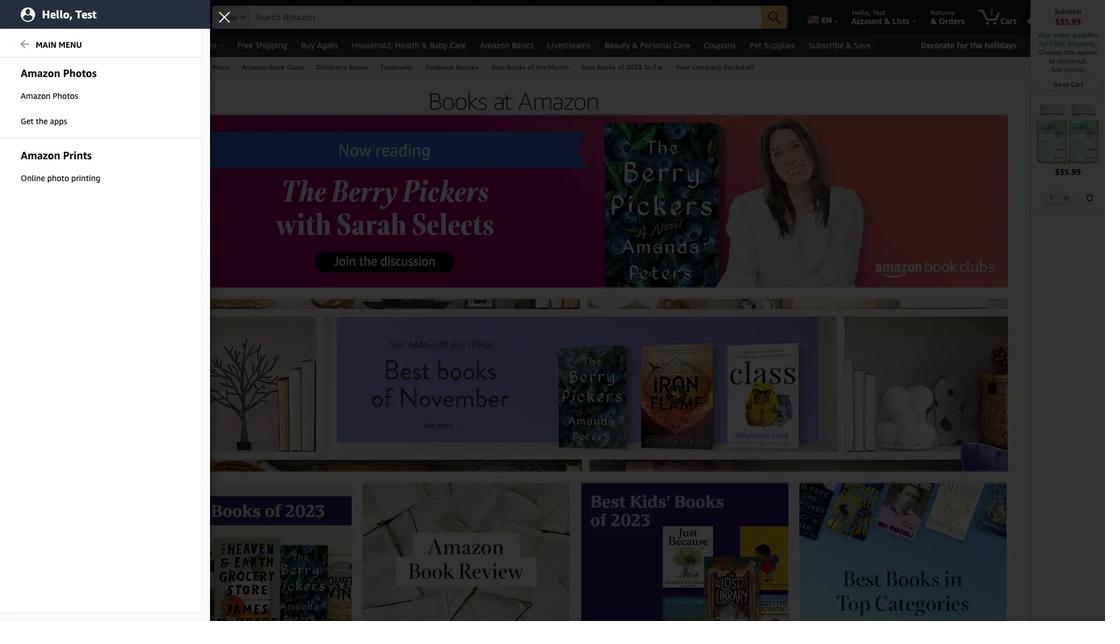 Task type: vqa. For each thing, say whether or not it's contained in the screenshot.
Subscribe & Save
yes



Task type: describe. For each thing, give the bounding box(es) containing it.
none submit inside books 'search field'
[[762, 6, 788, 29]]

clubs
[[287, 63, 304, 71]]

textbook rentals
[[425, 63, 479, 71]]

prints
[[63, 149, 92, 162]]

now reading. bright young women with sarah selects. join the discussion. image
[[144, 115, 1008, 288]]

amazon for amazon photos
[[21, 91, 51, 101]]

location
[[122, 16, 153, 26]]

0 vertical spatial 1
[[989, 6, 994, 18]]

coq10 600mg softgels | high absorption coq10 ubiquinol supplement | reduced form enhanced with vitamin e &amp; omega 3 6 9 | antioxidant powerhouse good for health | 120 softgels image
[[1036, 103, 1100, 166]]

best books of november image
[[144, 299, 1008, 472]]

option
[[1077, 48, 1097, 56]]

for inside the your order qualifies for free shipping. choose this option at checkout. see details
[[1039, 39, 1048, 48]]

books up printing
[[64, 161, 83, 169]]

main menu
[[36, 40, 82, 50]]

$35.99 inside subtotal $35.99
[[1055, 17, 1081, 26]]

amazon photos
[[21, 67, 97, 79]]

livestreams
[[548, 40, 591, 50]]

decorate for the holidays
[[921, 40, 1017, 50]]

dropdown image
[[1064, 196, 1070, 200]]

0 horizontal spatial test
[[75, 8, 97, 20]]

lists
[[892, 16, 910, 26]]

children's books link for award winners link
[[16, 172, 68, 180]]

books down 'beauty'
[[597, 63, 616, 71]]

textbook rentals link
[[419, 58, 485, 75]]

best books of 2023 image
[[144, 484, 352, 622]]

search
[[80, 63, 101, 71]]

go to cart
[[1054, 81, 1083, 88]]

2023
[[626, 63, 642, 71]]

0 horizontal spatial cart
[[1000, 16, 1017, 26]]

pet supplies link
[[743, 37, 802, 54]]

books down the household,
[[349, 63, 368, 71]]

online
[[21, 173, 45, 183]]

2 care from the left
[[674, 40, 690, 50]]

apps
[[50, 116, 67, 126]]

best sellers & more link
[[162, 58, 235, 75]]

baby
[[430, 40, 448, 50]]

delete image
[[1086, 194, 1094, 201]]

books inside "link"
[[507, 63, 526, 71]]

main menu link
[[0, 33, 201, 58]]

books up halloween books
[[49, 117, 72, 126]]

0 horizontal spatial hello, test
[[42, 8, 97, 20]]

this
[[1063, 48, 1075, 56]]

amazon for amazon prints
[[21, 149, 60, 162]]

beauty
[[605, 40, 630, 50]]

amazon book clubs link
[[235, 58, 310, 75]]

Search Amazon text field
[[250, 6, 762, 28]]

livestreams link
[[541, 37, 598, 54]]

see details link
[[1037, 65, 1099, 74]]

see
[[1051, 65, 1062, 74]]

to for delivering to los angeles 90005 update location
[[126, 8, 133, 17]]

coupons
[[704, 40, 736, 50]]

your order qualifies for free shipping. choose this option at checkout. see details
[[1037, 31, 1099, 74]]

advanced
[[47, 63, 78, 71]]

company
[[692, 63, 722, 71]]

& left the more
[[206, 63, 211, 71]]

account
[[852, 16, 882, 26]]

0 vertical spatial the
[[970, 40, 983, 50]]

halloween books
[[16, 130, 69, 138]]

books in spanish back to school books children's books award winners
[[16, 151, 83, 190]]

90005
[[174, 8, 194, 17]]

returns & orders
[[931, 8, 965, 26]]

subscribe & save link
[[802, 37, 878, 54]]

deals
[[81, 40, 101, 50]]

checkbox image
[[10, 502, 20, 511]]

free shipping link
[[231, 37, 294, 54]]

& for beauty
[[632, 40, 638, 50]]

holiday deals link
[[44, 37, 108, 54]]

buy again
[[301, 40, 338, 50]]

book
[[269, 63, 285, 71]]

books link
[[9, 58, 41, 75]]

0 horizontal spatial hello,
[[42, 8, 73, 20]]

& for returns
[[931, 16, 937, 26]]

best books in top categories image
[[800, 484, 1007, 622]]

personal
[[640, 40, 672, 50]]

back to school books link
[[16, 161, 83, 169]]

far
[[654, 63, 663, 71]]

holidays
[[985, 40, 1017, 50]]

photo
[[47, 173, 69, 183]]

of for the
[[528, 63, 534, 71]]

groceries link
[[175, 37, 231, 54]]

delivering to los angeles 90005 update location
[[93, 8, 194, 26]]

1 vertical spatial $35.99
[[1055, 167, 1081, 177]]

to inside books in spanish back to school books children's books award winners
[[33, 161, 39, 169]]

go to cart link
[[1034, 79, 1102, 90]]

returns
[[931, 8, 955, 17]]

books down the apps
[[50, 130, 69, 138]]

bookshelf
[[724, 63, 755, 71]]

account & lists
[[852, 16, 910, 26]]

subtotal
[[1055, 7, 1082, 16]]

amazon for amazon book clubs
[[242, 63, 267, 71]]

in for books
[[37, 151, 43, 159]]

printing
[[71, 173, 100, 183]]

household, health & baby care
[[352, 40, 466, 50]]

again
[[317, 40, 338, 50]]

cart inside 'link'
[[1071, 81, 1083, 88]]

en link
[[801, 3, 843, 32]]

order
[[1054, 31, 1070, 39]]

decorate for the holidays link
[[916, 38, 1021, 53]]

choose
[[1039, 48, 1062, 56]]

shipping.
[[1067, 39, 1097, 48]]

en
[[821, 15, 832, 25]]

best for best books of 2023 so far
[[582, 63, 595, 71]]



Task type: locate. For each thing, give the bounding box(es) containing it.
best inside "link"
[[492, 63, 505, 71]]

of down basics
[[528, 63, 534, 71]]

books in spanish link
[[16, 151, 69, 159]]

& left 'lists'
[[884, 16, 890, 26]]

1 best from the left
[[168, 63, 182, 71]]

halloween books link
[[16, 130, 69, 138]]

hello, up main menu
[[42, 8, 73, 20]]

0 vertical spatial children's books link
[[310, 58, 374, 75]]

1 horizontal spatial your
[[1037, 31, 1052, 39]]

best for best sellers & more
[[168, 63, 182, 71]]

textbook
[[425, 63, 454, 71]]

the left 'month'
[[536, 63, 546, 71]]

& left save at top
[[846, 40, 852, 50]]

online photo printing link
[[0, 166, 201, 191]]

spanish
[[45, 151, 69, 159]]

0 horizontal spatial children's books link
[[16, 172, 68, 180]]

0 horizontal spatial 1
[[989, 6, 994, 18]]

of inside best books of 2023 so far link
[[618, 63, 624, 71]]

amazon basics
[[480, 40, 534, 50]]

los
[[135, 8, 145, 17]]

$35.99
[[1055, 17, 1081, 26], [1055, 167, 1081, 177]]

1 vertical spatial to
[[1063, 81, 1069, 88]]

amazon
[[21, 67, 60, 79], [21, 149, 60, 162]]

hello, up save at top
[[852, 8, 870, 17]]

of for 2023
[[618, 63, 624, 71]]

2 horizontal spatial amazon
[[480, 40, 510, 50]]

groceries
[[182, 40, 216, 50]]

household,
[[352, 40, 393, 50]]

to left los
[[126, 8, 133, 17]]

2 vertical spatial amazon
[[21, 91, 51, 101]]

amazon image
[[13, 10, 68, 28]]

amazon basics link
[[473, 37, 541, 54]]

1 horizontal spatial for
[[1039, 39, 1048, 48]]

0 horizontal spatial of
[[528, 63, 534, 71]]

your left company
[[676, 63, 690, 71]]

children's books link
[[310, 58, 374, 75], [16, 172, 68, 180]]

your for your order qualifies for free shipping. choose this option at checkout. see details
[[1037, 31, 1052, 39]]

0 horizontal spatial your
[[676, 63, 690, 71]]

books
[[219, 13, 237, 22], [15, 63, 35, 71], [349, 63, 368, 71], [507, 63, 526, 71], [597, 63, 616, 71], [49, 117, 72, 126], [50, 130, 69, 138], [16, 151, 35, 159], [64, 161, 83, 169], [49, 172, 68, 180]]

1 horizontal spatial 1
[[1050, 194, 1053, 201]]

& for subscribe
[[846, 40, 852, 50]]

award winners link
[[16, 182, 63, 190]]

books up back
[[16, 151, 35, 159]]

advanced search link
[[41, 58, 107, 75]]

amazon up "popular in books"
[[21, 91, 51, 101]]

for right decorate
[[957, 40, 968, 50]]

$35.99 down subtotal at the right of page
[[1055, 17, 1081, 26]]

1 horizontal spatial of
[[618, 63, 624, 71]]

0 vertical spatial in
[[40, 117, 47, 126]]

0 vertical spatial amazon
[[21, 67, 60, 79]]

of inside best books of the month "link"
[[528, 63, 534, 71]]

to inside 'link'
[[1063, 81, 1069, 88]]

angeles
[[147, 8, 172, 17]]

books inside 'search field'
[[219, 13, 237, 22]]

0 vertical spatial amazon
[[480, 40, 510, 50]]

subtotal $35.99
[[1055, 7, 1082, 26]]

test inside "navigation" navigation
[[872, 8, 885, 17]]

2 amazon from the top
[[21, 149, 60, 162]]

so
[[644, 63, 652, 71]]

your company bookshelf
[[676, 63, 755, 71]]

1 vertical spatial amazon
[[21, 149, 60, 162]]

amazon
[[480, 40, 510, 50], [242, 63, 267, 71], [21, 91, 51, 101]]

beauty & personal care link
[[598, 37, 697, 54]]

best for best books of the month
[[492, 63, 505, 71]]

1 horizontal spatial hello, test
[[852, 8, 885, 17]]

1 horizontal spatial cart
[[1071, 81, 1083, 88]]

1 vertical spatial your
[[676, 63, 690, 71]]

& left orders
[[931, 16, 937, 26]]

back
[[16, 161, 31, 169]]

best sellers & more
[[168, 63, 229, 71]]

hello, inside "navigation" navigation
[[852, 8, 870, 17]]

rentals
[[456, 63, 479, 71]]

online photo printing
[[21, 173, 100, 183]]

1 horizontal spatial care
[[674, 40, 690, 50]]

0 vertical spatial $35.99
[[1055, 17, 1081, 26]]

test left 'lists'
[[872, 8, 885, 17]]

navigation navigation
[[0, 0, 1105, 622]]

children's books link up award winners link
[[16, 172, 68, 180]]

all
[[26, 41, 37, 50]]

1 care from the left
[[450, 40, 466, 50]]

1 vertical spatial amazon
[[242, 63, 267, 71]]

1 vertical spatial cart
[[1071, 81, 1083, 88]]

holiday
[[51, 40, 79, 50]]

amazon left book
[[242, 63, 267, 71]]

& left baby
[[422, 40, 428, 50]]

amazon prints
[[21, 149, 92, 162]]

the
[[970, 40, 983, 50], [536, 63, 546, 71], [36, 116, 48, 126]]

cart up holidays at the top right
[[1000, 16, 1017, 26]]

pet
[[750, 40, 762, 50]]

amazon for amazon basics
[[480, 40, 510, 50]]

to inside delivering to los angeles 90005 update location
[[126, 8, 133, 17]]

1 horizontal spatial amazon
[[242, 63, 267, 71]]

books down school
[[49, 172, 68, 180]]

supplies
[[764, 40, 795, 50]]

1 of from the left
[[528, 63, 534, 71]]

2 vertical spatial the
[[36, 116, 48, 126]]

best left "sellers"
[[168, 63, 182, 71]]

qualifies
[[1072, 31, 1099, 39]]

for left free
[[1039, 39, 1048, 48]]

$35.99 up dropdown icon
[[1055, 167, 1081, 177]]

1 up holidays at the top right
[[989, 6, 994, 18]]

0 horizontal spatial for
[[957, 40, 968, 50]]

advanced search
[[47, 63, 101, 71]]

beauty & personal care
[[605, 40, 690, 50]]

& for account
[[884, 16, 890, 26]]

1 horizontal spatial children's
[[317, 63, 347, 71]]

books down all button
[[15, 63, 35, 71]]

3 best from the left
[[582, 63, 595, 71]]

hello,
[[42, 8, 73, 20], [852, 8, 870, 17]]

cart down details at right top
[[1071, 81, 1083, 88]]

hello, test up menu
[[42, 8, 97, 20]]

the inside "link"
[[536, 63, 546, 71]]

best down livestreams link
[[582, 63, 595, 71]]

hello, test
[[42, 8, 97, 20], [852, 8, 885, 17]]

to down books in spanish link
[[33, 161, 39, 169]]

1 horizontal spatial to
[[126, 8, 133, 17]]

update
[[93, 16, 120, 26]]

best books of the month
[[492, 63, 569, 71]]

amazon for amazon photos
[[21, 67, 60, 79]]

children's inside books in spanish back to school books children's books award winners
[[16, 172, 47, 180]]

1 horizontal spatial best
[[492, 63, 505, 71]]

& inside returns & orders
[[931, 16, 937, 26]]

halloween
[[16, 130, 48, 138]]

amazon book clubs
[[242, 63, 304, 71]]

hello, test link
[[0, 0, 210, 29]]

hello, test inside "navigation" navigation
[[852, 8, 885, 17]]

books down basics
[[507, 63, 526, 71]]

Books search field
[[212, 6, 788, 30]]

best kids' books of 2023 image
[[581, 484, 789, 622]]

main
[[36, 40, 56, 50]]

books up free
[[219, 13, 237, 22]]

best books of 2023 so far
[[582, 63, 663, 71]]

sellers
[[184, 63, 204, 71]]

textbooks link
[[374, 58, 419, 75]]

1 vertical spatial in
[[37, 151, 43, 159]]

buy again link
[[294, 37, 345, 54]]

household, health & baby care link
[[345, 37, 473, 54]]

details
[[1064, 65, 1085, 74]]

best books of 2023 so far link
[[575, 58, 670, 75]]

children's books link for textbooks link
[[310, 58, 374, 75]]

amazon down books 'search field'
[[480, 40, 510, 50]]

test up deals
[[75, 8, 97, 20]]

in for popular
[[40, 117, 47, 126]]

health
[[395, 40, 420, 50]]

decorate
[[921, 40, 955, 50]]

amazon inside amazon book clubs "link"
[[242, 63, 267, 71]]

amazon book review image
[[363, 484, 570, 622]]

2 horizontal spatial to
[[1063, 81, 1069, 88]]

0 horizontal spatial best
[[168, 63, 182, 71]]

best
[[168, 63, 182, 71], [492, 63, 505, 71], [582, 63, 595, 71]]

coupons link
[[697, 37, 743, 54]]

children's books link down again
[[310, 58, 374, 75]]

1 horizontal spatial hello,
[[852, 8, 870, 17]]

the up halloween books
[[36, 116, 48, 126]]

shipping
[[255, 40, 288, 50]]

best down the amazon basics link
[[492, 63, 505, 71]]

go
[[1054, 81, 1062, 88]]

2 horizontal spatial best
[[582, 63, 595, 71]]

save
[[854, 40, 871, 50]]

care right personal
[[674, 40, 690, 50]]

award
[[16, 182, 36, 190]]

books%20at%20amazon image
[[273, 84, 757, 115]]

2 best from the left
[[492, 63, 505, 71]]

pet supplies
[[750, 40, 795, 50]]

2 horizontal spatial the
[[970, 40, 983, 50]]

1 vertical spatial children's books link
[[16, 172, 68, 180]]

children's
[[317, 63, 347, 71], [16, 172, 47, 180]]

children's up award
[[16, 172, 47, 180]]

0 horizontal spatial care
[[450, 40, 466, 50]]

in inside books in spanish back to school books children's books award winners
[[37, 151, 43, 159]]

1 left dropdown icon
[[1050, 194, 1053, 201]]

children's inside "navigation" navigation
[[317, 63, 347, 71]]

get the apps
[[21, 116, 67, 126]]

all button
[[9, 35, 42, 57]]

1 amazon from the top
[[21, 67, 60, 79]]

get the apps link
[[0, 109, 201, 134]]

to for go to cart
[[1063, 81, 1069, 88]]

2 vertical spatial to
[[33, 161, 39, 169]]

more
[[213, 63, 229, 71]]

of
[[528, 63, 534, 71], [618, 63, 624, 71]]

1
[[989, 6, 994, 18], [1050, 194, 1053, 201]]

in up halloween books
[[40, 117, 47, 126]]

None submit
[[762, 6, 788, 29]]

test
[[75, 8, 97, 20], [872, 8, 885, 17]]

0 horizontal spatial children's
[[16, 172, 47, 180]]

of left 2023
[[618, 63, 624, 71]]

popular in books
[[10, 117, 72, 126]]

0 vertical spatial to
[[126, 8, 133, 17]]

1 horizontal spatial test
[[872, 8, 885, 17]]

0 horizontal spatial amazon
[[21, 91, 51, 101]]

to right go
[[1063, 81, 1069, 88]]

1 vertical spatial the
[[536, 63, 546, 71]]

your inside the your order qualifies for free shipping. choose this option at checkout. see details
[[1037, 31, 1052, 39]]

1 horizontal spatial children's books link
[[310, 58, 374, 75]]

& right 'beauty'
[[632, 40, 638, 50]]

care right baby
[[450, 40, 466, 50]]

0 horizontal spatial the
[[36, 116, 48, 126]]

hello, test left 'lists'
[[852, 8, 885, 17]]

0 vertical spatial cart
[[1000, 16, 1017, 26]]

your for your company bookshelf
[[676, 63, 690, 71]]

amazon inside amazon photos link
[[21, 91, 51, 101]]

2 of from the left
[[618, 63, 624, 71]]

your left order
[[1037, 31, 1052, 39]]

orders
[[939, 16, 965, 26]]

winners
[[37, 182, 63, 190]]

children's down again
[[317, 63, 347, 71]]

the left holidays at the top right
[[970, 40, 983, 50]]

amazon photos link
[[0, 84, 201, 108]]

popular
[[10, 117, 38, 126]]

amazon photos
[[21, 91, 78, 101]]

in up back to school books 'link'
[[37, 151, 43, 159]]

photos
[[63, 67, 97, 79]]

1 horizontal spatial the
[[536, 63, 546, 71]]

at
[[1049, 56, 1055, 65]]

0 vertical spatial children's
[[317, 63, 347, 71]]

1 vertical spatial 1
[[1050, 194, 1053, 201]]

0 horizontal spatial to
[[33, 161, 39, 169]]

cart
[[1000, 16, 1017, 26], [1071, 81, 1083, 88]]

best books of the month link
[[485, 58, 575, 75]]

0 vertical spatial your
[[1037, 31, 1052, 39]]

1 vertical spatial children's
[[16, 172, 47, 180]]



